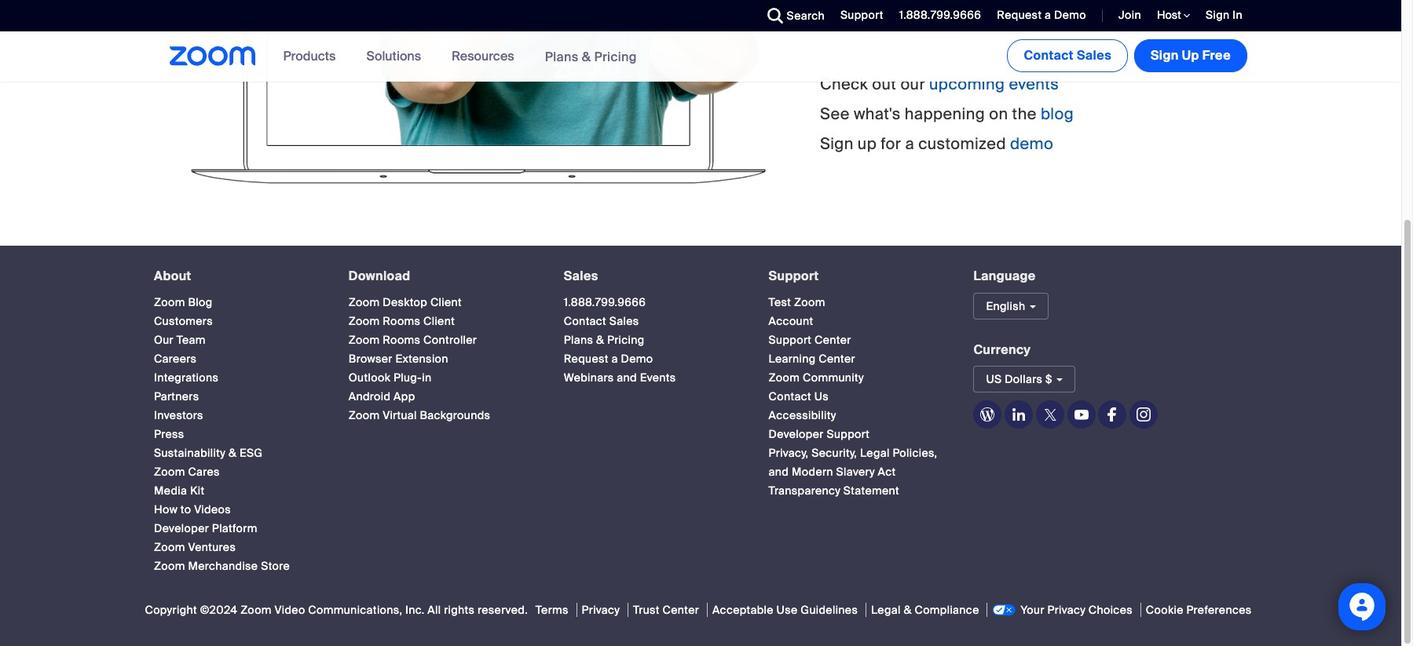 Task type: locate. For each thing, give the bounding box(es) containing it.
contact up events
[[1024, 47, 1074, 64]]

1 privacy from the left
[[582, 603, 620, 617]]

1 vertical spatial demo
[[621, 352, 653, 366]]

request up contact sales
[[997, 8, 1042, 22]]

plug-
[[394, 370, 422, 385]]

center up community
[[819, 352, 855, 366]]

0 horizontal spatial sign
[[820, 133, 854, 154]]

1 horizontal spatial contact
[[769, 389, 811, 403]]

contact
[[1024, 47, 1074, 64], [564, 314, 607, 328], [769, 389, 811, 403]]

plans & pricing
[[545, 48, 637, 65]]

customized
[[919, 133, 1006, 154]]

plans
[[545, 48, 579, 65], [564, 333, 593, 347]]

privacy,
[[769, 446, 809, 460]]

0 horizontal spatial and
[[617, 370, 637, 385]]

legal & compliance link
[[866, 603, 984, 617]]

sales down 1.888.799.9666 link
[[609, 314, 639, 328]]

contact sales link down 1.888.799.9666 link
[[564, 314, 639, 328]]

1 vertical spatial and
[[769, 465, 789, 479]]

careers
[[154, 352, 197, 366]]

slavery
[[836, 465, 875, 479]]

0 horizontal spatial 1.888.799.9666
[[564, 295, 646, 309]]

your privacy choices link
[[987, 603, 1138, 617]]

rooms down desktop
[[383, 314, 421, 328]]

0 vertical spatial request
[[997, 8, 1042, 22]]

request
[[997, 8, 1042, 22], [564, 352, 609, 366]]

learning center link
[[769, 352, 855, 366]]

1 horizontal spatial and
[[769, 465, 789, 479]]

sales inside 1.888.799.9666 contact sales plans & pricing request a demo webinars and events
[[609, 314, 639, 328]]

about
[[154, 268, 191, 284]]

pricing
[[594, 48, 637, 65], [607, 333, 645, 347]]

security,
[[812, 446, 857, 460]]

&
[[582, 48, 591, 65], [596, 333, 604, 347], [229, 446, 237, 460], [904, 603, 912, 617]]

1 vertical spatial a
[[905, 133, 915, 154]]

free
[[1203, 47, 1231, 64]]

a up contact sales
[[1045, 8, 1051, 22]]

1.888.799.9666
[[899, 8, 981, 22], [564, 295, 646, 309]]

a up webinars and events link
[[612, 352, 618, 366]]

1 horizontal spatial contact sales link
[[1007, 39, 1128, 72]]

join link
[[1107, 0, 1145, 31], [1119, 8, 1142, 22]]

2 vertical spatial sales
[[609, 314, 639, 328]]

1 vertical spatial center
[[819, 352, 855, 366]]

0 vertical spatial sales
[[1077, 47, 1112, 64]]

outlook plug-in link
[[349, 370, 432, 385]]

download
[[349, 268, 410, 284]]

2 vertical spatial sign
[[820, 133, 854, 154]]

language
[[974, 268, 1036, 284]]

legal up act
[[860, 446, 890, 460]]

on
[[989, 104, 1008, 124]]

our team link
[[154, 333, 206, 347]]

0 horizontal spatial contact
[[564, 314, 607, 328]]

press
[[154, 427, 184, 441]]

2 horizontal spatial a
[[1045, 8, 1051, 22]]

©2024
[[200, 603, 238, 617]]

test zoom account support center learning center zoom community contact us accessibility developer support privacy, security, legal policies, and modern slavery act transparency statement
[[769, 295, 938, 498]]

privacy right your
[[1048, 603, 1086, 617]]

1 vertical spatial 1.888.799.9666
[[564, 295, 646, 309]]

partners
[[154, 389, 199, 403]]

demo up webinars and events link
[[621, 352, 653, 366]]

0 vertical spatial sign
[[1206, 8, 1230, 22]]

1 vertical spatial rooms
[[383, 333, 421, 347]]

1 vertical spatial sign
[[1151, 47, 1179, 64]]

copyright
[[145, 603, 197, 617]]

1 vertical spatial contact
[[564, 314, 607, 328]]

media
[[154, 484, 187, 498]]

0 vertical spatial legal
[[860, 446, 890, 460]]

plans & pricing link
[[545, 48, 637, 65], [545, 48, 637, 65], [564, 333, 645, 347]]

and down privacy,
[[769, 465, 789, 479]]

legal right guidelines
[[871, 603, 901, 617]]

see what's happening on the blog
[[820, 104, 1074, 124]]

1 horizontal spatial a
[[905, 133, 915, 154]]

search button
[[755, 0, 829, 31]]

plans up webinars
[[564, 333, 593, 347]]

your
[[1021, 603, 1045, 617]]

rooms
[[383, 314, 421, 328], [383, 333, 421, 347]]

resources
[[452, 48, 514, 64]]

contact up accessibility link
[[769, 389, 811, 403]]

0 vertical spatial demo
[[1054, 8, 1086, 22]]

1 rooms from the top
[[383, 314, 421, 328]]

zoom merchandise store link
[[154, 559, 290, 573]]

us
[[986, 373, 1002, 387]]

2 horizontal spatial sign
[[1206, 8, 1230, 22]]

up
[[1182, 47, 1199, 64]]

trust center
[[633, 603, 699, 617]]

zoom logo image
[[170, 46, 256, 66]]

0 horizontal spatial developer
[[154, 521, 209, 535]]

2 vertical spatial a
[[612, 352, 618, 366]]

developer down 'accessibility'
[[769, 427, 824, 441]]

contact sales link up events
[[1007, 39, 1128, 72]]

sign inside sign up free button
[[1151, 47, 1179, 64]]

desktop
[[383, 295, 428, 309]]

center right trust
[[663, 603, 699, 617]]

virtual
[[383, 408, 417, 422]]

0 horizontal spatial privacy
[[582, 603, 620, 617]]

upcoming events link
[[929, 74, 1059, 94]]

customers
[[154, 314, 213, 328]]

zoom rooms controller link
[[349, 333, 477, 347]]

app
[[394, 389, 415, 403]]

plans right resources dropdown button
[[545, 48, 579, 65]]

to
[[181, 502, 191, 517]]

sales up 1.888.799.9666 link
[[564, 268, 598, 284]]

request up webinars
[[564, 352, 609, 366]]

sales link
[[564, 268, 598, 284]]

sales down request a demo
[[1077, 47, 1112, 64]]

1.888.799.9666 down sales link
[[564, 295, 646, 309]]

1 horizontal spatial sign
[[1151, 47, 1179, 64]]

partners link
[[154, 389, 199, 403]]

browser
[[349, 352, 393, 366]]

us dollars $ button
[[974, 366, 1076, 393]]

2 vertical spatial center
[[663, 603, 699, 617]]

support down account
[[769, 333, 812, 347]]

1 vertical spatial request
[[564, 352, 609, 366]]

0 horizontal spatial a
[[612, 352, 618, 366]]

resources button
[[452, 31, 521, 82]]

demo inside 1.888.799.9666 contact sales plans & pricing request a demo webinars and events
[[621, 352, 653, 366]]

browser extension link
[[349, 352, 448, 366]]

sales
[[1077, 47, 1112, 64], [564, 268, 598, 284], [609, 314, 639, 328]]

0 horizontal spatial sales
[[564, 268, 598, 284]]

contact down 1.888.799.9666 link
[[564, 314, 607, 328]]

demo
[[1010, 133, 1054, 154]]

1 horizontal spatial request
[[997, 8, 1042, 22]]

in
[[422, 370, 432, 385]]

rooms down zoom rooms client link
[[383, 333, 421, 347]]

pricing inside product information navigation
[[594, 48, 637, 65]]

contact inside 1.888.799.9666 contact sales plans & pricing request a demo webinars and events
[[564, 314, 607, 328]]

banner
[[151, 31, 1251, 82]]

events
[[1009, 74, 1059, 94]]

and left events
[[617, 370, 637, 385]]

1 horizontal spatial privacy
[[1048, 603, 1086, 617]]

compliance
[[915, 603, 979, 617]]

legal
[[860, 446, 890, 460], [871, 603, 901, 617]]

1 horizontal spatial developer
[[769, 427, 824, 441]]

a inside 1.888.799.9666 contact sales plans & pricing request a demo webinars and events
[[612, 352, 618, 366]]

use
[[777, 603, 798, 617]]

0 vertical spatial pricing
[[594, 48, 637, 65]]

1 vertical spatial pricing
[[607, 333, 645, 347]]

investors
[[154, 408, 203, 422]]

trust
[[633, 603, 660, 617]]

0 vertical spatial contact sales link
[[1007, 39, 1128, 72]]

2 horizontal spatial sales
[[1077, 47, 1112, 64]]

0 horizontal spatial contact sales link
[[564, 314, 639, 328]]

0 vertical spatial developer
[[769, 427, 824, 441]]

preferences
[[1187, 603, 1252, 617]]

1.888.799.9666 inside 1.888.799.9666 contact sales plans & pricing request a demo webinars and events
[[564, 295, 646, 309]]

demo up contact sales
[[1054, 8, 1086, 22]]

1 horizontal spatial sales
[[609, 314, 639, 328]]

test
[[769, 295, 791, 309]]

communications,
[[308, 603, 402, 617]]

sign
[[1206, 8, 1230, 22], [1151, 47, 1179, 64], [820, 133, 854, 154]]

0 vertical spatial and
[[617, 370, 637, 385]]

1.888.799.9666 up check out our upcoming events
[[899, 8, 981, 22]]

0 horizontal spatial request
[[564, 352, 609, 366]]

0 vertical spatial rooms
[[383, 314, 421, 328]]

sign down 'see'
[[820, 133, 854, 154]]

legal inside test zoom account support center learning center zoom community contact us accessibility developer support privacy, security, legal policies, and modern slavery act transparency statement
[[860, 446, 890, 460]]

client
[[430, 295, 462, 309], [424, 314, 455, 328]]

choices
[[1089, 603, 1133, 617]]

account link
[[769, 314, 813, 328]]

developer support link
[[769, 427, 870, 441]]

a right for
[[905, 133, 915, 154]]

1 horizontal spatial 1.888.799.9666
[[899, 8, 981, 22]]

trust center link
[[628, 603, 704, 617]]

sign left "in"
[[1206, 8, 1230, 22]]

extension
[[396, 352, 448, 366]]

0 vertical spatial 1.888.799.9666
[[899, 8, 981, 22]]

contact inside "link"
[[1024, 47, 1074, 64]]

1 vertical spatial developer
[[154, 521, 209, 535]]

developer down to
[[154, 521, 209, 535]]

0 vertical spatial plans
[[545, 48, 579, 65]]

2 rooms from the top
[[383, 333, 421, 347]]

support up test zoom link
[[769, 268, 819, 284]]

video
[[275, 603, 305, 617]]

join link up meetings navigation
[[1119, 8, 1142, 22]]

sign for sign in
[[1206, 8, 1230, 22]]

center up learning center link
[[815, 333, 851, 347]]

contact sales link inside meetings navigation
[[1007, 39, 1128, 72]]

demo
[[1054, 8, 1086, 22], [621, 352, 653, 366]]

1 horizontal spatial demo
[[1054, 8, 1086, 22]]

sign up free
[[1151, 47, 1231, 64]]

what's
[[854, 104, 901, 124]]

0 horizontal spatial demo
[[621, 352, 653, 366]]

2 horizontal spatial contact
[[1024, 47, 1074, 64]]

sign left up in the top of the page
[[1151, 47, 1179, 64]]

1 vertical spatial plans
[[564, 333, 593, 347]]

platform
[[212, 521, 257, 535]]

sign for sign up free
[[1151, 47, 1179, 64]]

1 vertical spatial sales
[[564, 268, 598, 284]]

privacy left trust
[[582, 603, 620, 617]]

store
[[261, 559, 290, 573]]

0 vertical spatial a
[[1045, 8, 1051, 22]]

0 vertical spatial contact
[[1024, 47, 1074, 64]]

2 vertical spatial contact
[[769, 389, 811, 403]]



Task type: vqa. For each thing, say whether or not it's contained in the screenshot.
with within EMPOWER GLOBAL COLLABORATION WITH AUTOMATED CAPTIONS IN YOUR PREFERRED LANGUAGE.
no



Task type: describe. For each thing, give the bounding box(es) containing it.
team
[[177, 333, 206, 347]]

1.888.799.9666 contact sales plans & pricing request a demo webinars and events
[[564, 295, 676, 385]]

integrations
[[154, 370, 219, 385]]

sign in
[[1206, 8, 1243, 22]]

privacy link
[[576, 603, 625, 617]]

in
[[1233, 8, 1243, 22]]

zoom rooms client link
[[349, 314, 455, 328]]

0 vertical spatial client
[[430, 295, 462, 309]]

support center link
[[769, 333, 851, 347]]

webinars
[[564, 370, 614, 385]]

contact inside test zoom account support center learning center zoom community contact us accessibility developer support privacy, security, legal policies, and modern slavery act transparency statement
[[769, 389, 811, 403]]

1.888.799.9666 for 1.888.799.9666 contact sales plans & pricing request a demo webinars and events
[[564, 295, 646, 309]]

copyright ©2024 zoom video communications, inc. all rights reserved. terms
[[145, 603, 569, 617]]

kit
[[190, 484, 205, 498]]

search
[[787, 9, 825, 23]]

0 vertical spatial center
[[815, 333, 851, 347]]

how
[[154, 502, 178, 517]]

products
[[283, 48, 336, 64]]

happening
[[905, 104, 985, 124]]

integrations link
[[154, 370, 219, 385]]

our
[[901, 74, 925, 94]]

join link left the host
[[1107, 0, 1145, 31]]

customers link
[[154, 314, 213, 328]]

1 vertical spatial contact sales link
[[564, 314, 639, 328]]

controller
[[424, 333, 477, 347]]

modern
[[792, 465, 833, 479]]

pricing inside 1.888.799.9666 contact sales plans & pricing request a demo webinars and events
[[607, 333, 645, 347]]

plans inside 1.888.799.9666 contact sales plans & pricing request a demo webinars and events
[[564, 333, 593, 347]]

android
[[349, 389, 391, 403]]

media kit link
[[154, 484, 205, 498]]

zoom ventures link
[[154, 540, 236, 554]]

support right search
[[841, 8, 884, 22]]

host button
[[1157, 8, 1190, 23]]

us dollars $
[[986, 373, 1052, 387]]

sign for sign up for a customized demo
[[820, 133, 854, 154]]

sign up free button
[[1134, 39, 1248, 72]]

demo link
[[1010, 133, 1054, 154]]

upcoming
[[929, 74, 1005, 94]]

1 vertical spatial client
[[424, 314, 455, 328]]

solutions
[[366, 48, 421, 64]]

request a demo
[[997, 8, 1086, 22]]

sustainability & esg link
[[154, 446, 263, 460]]

out
[[872, 74, 897, 94]]

careers link
[[154, 352, 197, 366]]

your privacy choices
[[1021, 603, 1133, 617]]

banner containing contact sales
[[151, 31, 1251, 82]]

our
[[154, 333, 174, 347]]

cookie
[[1146, 603, 1184, 617]]

and inside test zoom account support center learning center zoom community contact us accessibility developer support privacy, security, legal policies, and modern slavery act transparency statement
[[769, 465, 789, 479]]

about link
[[154, 268, 191, 284]]

join
[[1119, 8, 1142, 22]]

& inside 1.888.799.9666 contact sales plans & pricing request a demo webinars and events
[[596, 333, 604, 347]]

community
[[803, 370, 864, 385]]

1.888.799.9666 for 1.888.799.9666
[[899, 8, 981, 22]]

up
[[858, 133, 877, 154]]

plans inside product information navigation
[[545, 48, 579, 65]]

all
[[428, 603, 441, 617]]

sign up for a customized demo
[[820, 133, 1054, 154]]

android app link
[[349, 389, 415, 403]]

terms
[[536, 603, 569, 617]]

see
[[820, 104, 850, 124]]

investors link
[[154, 408, 203, 422]]

legal & compliance
[[871, 603, 979, 617]]

$
[[1046, 373, 1052, 387]]

outlook
[[349, 370, 391, 385]]

& inside zoom blog customers our team careers integrations partners investors press sustainability & esg zoom cares media kit how to videos developer platform zoom ventures zoom merchandise store
[[229, 446, 237, 460]]

merchandise
[[188, 559, 258, 573]]

us
[[814, 389, 829, 403]]

acceptable use guidelines link
[[707, 603, 863, 617]]

guidelines
[[801, 603, 858, 617]]

learning
[[769, 352, 816, 366]]

host
[[1157, 8, 1184, 22]]

2 privacy from the left
[[1048, 603, 1086, 617]]

english
[[986, 299, 1026, 313]]

1 vertical spatial legal
[[871, 603, 901, 617]]

cookie preferences
[[1146, 603, 1252, 617]]

accessibility
[[769, 408, 836, 422]]

& inside product information navigation
[[582, 48, 591, 65]]

zoom community link
[[769, 370, 864, 385]]

backgrounds
[[420, 408, 490, 422]]

esg
[[240, 446, 263, 460]]

events
[[640, 370, 676, 385]]

meetings navigation
[[1004, 31, 1251, 75]]

zoom blog customers our team careers integrations partners investors press sustainability & esg zoom cares media kit how to videos developer platform zoom ventures zoom merchandise store
[[154, 295, 290, 573]]

and inside 1.888.799.9666 contact sales plans & pricing request a demo webinars and events
[[617, 370, 637, 385]]

act
[[878, 465, 896, 479]]

how to videos link
[[154, 502, 231, 517]]

privacy, security, legal policies, and modern slavery act transparency statement link
[[769, 446, 938, 498]]

check out our upcoming events
[[820, 74, 1059, 94]]

statement
[[844, 484, 900, 498]]

sustainability
[[154, 446, 226, 460]]

sales inside "link"
[[1077, 47, 1112, 64]]

acceptable
[[712, 603, 774, 617]]

developer inside zoom blog customers our team careers integrations partners investors press sustainability & esg zoom cares media kit how to videos developer platform zoom ventures zoom merchandise store
[[154, 521, 209, 535]]

blog
[[1041, 104, 1074, 124]]

webinars and events link
[[564, 370, 676, 385]]

request inside 1.888.799.9666 contact sales plans & pricing request a demo webinars and events
[[564, 352, 609, 366]]

inc.
[[405, 603, 425, 617]]

support up security,
[[827, 427, 870, 441]]

terms link
[[531, 603, 573, 617]]

developer inside test zoom account support center learning center zoom community contact us accessibility developer support privacy, security, legal policies, and modern slavery act transparency statement
[[769, 427, 824, 441]]

currency
[[974, 341, 1031, 358]]

the
[[1012, 104, 1037, 124]]

product information navigation
[[272, 31, 649, 82]]



